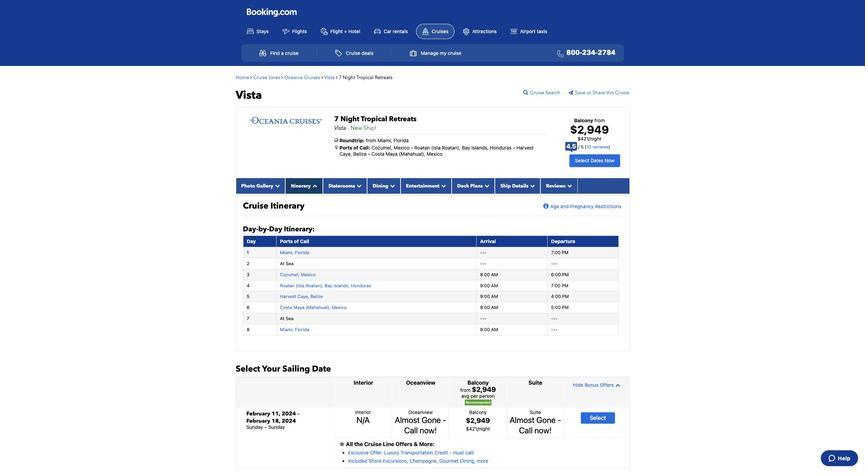 Task type: describe. For each thing, give the bounding box(es) containing it.
vista link
[[324, 74, 336, 81]]

angle right image for vista
[[336, 75, 338, 80]]

florida for 8
[[295, 327, 309, 332]]

miami, florida link for 1
[[280, 250, 309, 255]]

7 night tropical retreats vista - new ship!
[[334, 114, 417, 132]]

1 vertical spatial harvest caye, belize
[[280, 294, 323, 299]]

7 for 7 night tropical retreats vista - new ship!
[[334, 114, 339, 123]]

restrictions
[[595, 203, 621, 209]]

line
[[383, 441, 394, 447]]

credit
[[434, 449, 448, 455]]

/ inside the balcony from $2,949 $421 / night
[[589, 136, 590, 142]]

home link
[[236, 74, 249, 81]]

1 vertical spatial costa
[[280, 305, 292, 310]]

night inside the balcony from $2,949 $421 / night
[[590, 136, 601, 142]]

at for 7
[[280, 316, 284, 321]]

ports of call
[[280, 238, 309, 244]]

(
[[585, 144, 587, 150]]

0 vertical spatial (mahahual),
[[399, 151, 425, 157]]

0 horizontal spatial caye,
[[297, 294, 309, 299]]

select          dates now
[[575, 158, 615, 163]]

reviews button
[[540, 178, 578, 194]]

0 vertical spatial offers
[[600, 382, 614, 388]]

0 horizontal spatial •
[[368, 151, 370, 157]]

cruise right the this
[[615, 89, 629, 96]]

pm for (mahahual),
[[562, 305, 569, 310]]

chevron up image
[[311, 183, 317, 188]]

oceanview almost gone - call now!
[[395, 409, 446, 435]]

vista main content
[[232, 69, 633, 471]]

manage my cruise
[[421, 50, 461, 56]]

3 8:00 am from the top
[[480, 327, 498, 332]]

recommended image
[[465, 400, 491, 405]]

am for 7:00
[[491, 283, 498, 288]]

2 horizontal spatial •
[[513, 145, 515, 150]]

mexico up roatan (isla roatan), bay islands, honduras
[[301, 272, 316, 277]]

cruise for cruise lines
[[253, 74, 267, 81]]

1 vertical spatial maya
[[293, 305, 304, 310]]

save or share this cruise link
[[568, 89, 629, 96]]

excursions,
[[383, 458, 408, 464]]

deals
[[362, 50, 373, 56]]

must
[[453, 449, 464, 455]]

1 vertical spatial costa maya (mahahual), mexico
[[280, 305, 347, 310]]

chevron down image for photo gallery
[[273, 183, 280, 188]]

balcony for from
[[467, 380, 489, 386]]

retreats for 7 night tropical retreats
[[375, 74, 393, 81]]

balcony from $2,949 $421 / night
[[570, 117, 609, 142]]

harvest caye, belize link
[[280, 294, 323, 299]]

0 horizontal spatial from
[[366, 137, 376, 143]]

3 8:00 from the top
[[480, 327, 490, 332]]

4:00
[[551, 294, 561, 299]]

roatan (isla roatan), bay islands, honduras
[[280, 283, 371, 288]]

1 vertical spatial roatan),
[[306, 283, 323, 288]]

oceanview for oceanview almost gone - call now!
[[408, 409, 433, 415]]

almost for suite almost gone - call now!
[[510, 415, 535, 425]]

find a cruise link
[[252, 46, 306, 60]]

1 vertical spatial vista
[[236, 88, 262, 103]]

from for $2,949
[[594, 117, 605, 123]]

0 vertical spatial costa maya (mahahual), mexico
[[370, 151, 443, 157]]

9:00 for 7:00 pm
[[480, 283, 490, 288]]

7 night tropical retreats
[[339, 74, 393, 81]]

1 horizontal spatial costa
[[371, 151, 384, 157]]

almost for oceanview almost gone - call now!
[[395, 415, 420, 425]]

0 vertical spatial roatan
[[414, 145, 430, 150]]

photo gallery button
[[236, 178, 285, 194]]

2
[[247, 261, 249, 266]]

1 vertical spatial itinerary
[[270, 200, 304, 212]]

0 horizontal spatial call
[[300, 238, 309, 244]]

1 horizontal spatial bay
[[462, 145, 470, 150]]

hide bonus offers
[[573, 382, 614, 388]]

18,
[[272, 417, 280, 425]]

cruise for cruise itinerary
[[243, 200, 268, 212]]

at for 2
[[280, 261, 284, 266]]

new
[[351, 124, 362, 132]]

tropical for 7 night tropical retreats
[[356, 74, 374, 81]]

ports for ports of call:
[[339, 145, 352, 150]]

oceania cruises
[[284, 74, 320, 81]]

am for 6:00
[[491, 272, 498, 277]]

cruise search
[[530, 89, 560, 96]]

exclusive
[[348, 449, 369, 455]]

mexico down the roundtrip: from miami, florida at the top
[[394, 145, 410, 150]]

0 vertical spatial day
[[269, 224, 282, 234]]

mexico down roatan (isla roatan), bay islands, honduras link
[[332, 305, 347, 310]]

2 vertical spatial select
[[590, 415, 606, 421]]

gallery
[[256, 183, 273, 189]]

n/a
[[357, 415, 370, 425]]

deck
[[457, 183, 469, 189]]

now! for oceanview almost gone - call now!
[[420, 425, 437, 435]]

1 sunday from the left
[[246, 424, 263, 430]]

roundtrip: from miami, florida
[[339, 137, 409, 143]]

800-234-2784 link
[[554, 48, 616, 58]]

call for oceanview almost gone - call now!
[[404, 425, 418, 435]]

ship
[[500, 183, 511, 189]]

night inside balcony $2,949 $421 / night
[[479, 426, 490, 432]]

oceanview for oceanview
[[406, 380, 435, 386]]

gourmet
[[439, 458, 459, 464]]

8
[[247, 327, 250, 332]]

age
[[550, 203, 559, 209]]

roundtrip:
[[339, 137, 365, 143]]

pm for belize
[[562, 294, 569, 299]]

sailing
[[282, 363, 310, 375]]

at sea for 7
[[280, 316, 294, 321]]

cruise for manage my cruise
[[448, 50, 461, 56]]

suite almost gone - call now!
[[510, 409, 561, 435]]

by-
[[258, 224, 269, 234]]

exclusive offer: luxury transportation credit - must call! included shore excursions, champagne, gourmet dining, more
[[348, 449, 488, 464]]

more:
[[419, 441, 435, 447]]

0 horizontal spatial belize
[[310, 294, 323, 299]]

reviews
[[593, 144, 608, 150]]

sea for 2
[[286, 261, 294, 266]]

more
[[477, 458, 488, 464]]

interior for interior
[[354, 380, 373, 386]]

suite for suite almost gone - call now!
[[530, 409, 541, 415]]

select          dates now link
[[570, 154, 620, 167]]

now! for suite almost gone - call now!
[[534, 425, 552, 435]]

cruise for cruise deals
[[346, 50, 360, 56]]

all the cruise line offers & more:
[[345, 441, 435, 447]]

entertainment button
[[400, 178, 452, 194]]

ship!
[[363, 124, 377, 132]]

0 vertical spatial harvest caye, belize
[[339, 145, 534, 157]]

transportation
[[401, 449, 433, 455]]

0 horizontal spatial 5
[[247, 294, 249, 299]]

ports for ports of call
[[280, 238, 293, 244]]

ship details button
[[495, 178, 540, 194]]

0 vertical spatial harvest
[[516, 145, 534, 150]]

search image
[[523, 89, 530, 95]]

map marker image
[[335, 145, 338, 150]]

flight + hotel
[[330, 28, 360, 34]]

cruise search link
[[523, 89, 567, 96]]

1 horizontal spatial •
[[411, 145, 413, 150]]

costa maya (mahahual), mexico link
[[280, 305, 347, 310]]

5:00
[[551, 305, 561, 310]]

search
[[545, 89, 560, 96]]

4.5 / 5 ( 10 reviews )
[[566, 143, 610, 150]]

cozumel, for cozumel, mexico • roatan (isla roatan), bay islands, honduras •
[[372, 145, 392, 150]]

all
[[346, 441, 353, 447]]

3
[[247, 272, 250, 277]]

booking.com home image
[[247, 8, 296, 17]]

save
[[575, 89, 585, 96]]

person
[[479, 393, 495, 399]]

0 horizontal spatial roatan
[[280, 283, 295, 288]]

taxis
[[537, 28, 547, 34]]

caye, inside "harvest caye, belize"
[[339, 151, 352, 157]]

chevron down image for reviews
[[566, 183, 572, 188]]

- inside exclusive offer: luxury transportation credit - must call! included shore excursions, champagne, gourmet dining, more
[[449, 449, 452, 455]]

dining,
[[460, 458, 476, 464]]

dates
[[590, 158, 603, 163]]

1 vertical spatial day
[[247, 238, 256, 244]]

am for 4:00
[[491, 294, 498, 299]]

pm for roatan),
[[562, 283, 568, 288]]

chevron down image for entertainment
[[440, 183, 446, 188]]

6:00 pm
[[551, 272, 569, 277]]

select for your
[[236, 363, 260, 375]]

roatan (isla roatan), bay islands, honduras link
[[280, 283, 371, 288]]

airport taxis link
[[505, 24, 553, 39]]

bonus
[[585, 382, 599, 388]]

at sea for 2
[[280, 261, 294, 266]]

chevron down image for dining
[[388, 183, 395, 188]]

0 horizontal spatial islands,
[[334, 283, 350, 288]]

cruise up "offer:"
[[364, 441, 382, 447]]

chevron down image for ship details
[[528, 183, 535, 188]]

entertainment
[[406, 183, 440, 189]]

stays
[[256, 28, 269, 34]]

per
[[471, 393, 478, 399]]

angle right image for home
[[250, 75, 252, 80]]

champagne,
[[410, 458, 438, 464]]

flights link
[[277, 24, 312, 39]]

0 horizontal spatial offers
[[396, 441, 412, 447]]

5 inside 4.5 / 5 ( 10 reviews )
[[581, 144, 584, 150]]

0 vertical spatial maya
[[386, 151, 398, 157]]

included shore excursions, champagne, gourmet dining, more link
[[348, 458, 488, 464]]

balcony $2,949 $421 / night
[[466, 409, 490, 432]]

vista inside 7 night tropical retreats vista - new ship!
[[334, 124, 346, 132]]

0 vertical spatial –
[[297, 410, 300, 417]]

of for call
[[294, 238, 299, 244]]

2 vertical spatial $2,949
[[466, 416, 490, 424]]

select your sailing date
[[236, 363, 331, 375]]

4.5
[[566, 143, 576, 150]]

pm down departure
[[562, 250, 568, 255]]

9:00 am for 4:00
[[480, 294, 498, 299]]

hotel
[[348, 28, 360, 34]]

a
[[281, 50, 284, 56]]

0 vertical spatial islands,
[[471, 145, 489, 150]]

8:00 am for 5:00
[[480, 305, 498, 310]]

$421 inside balcony $2,949 $421 / night
[[466, 426, 477, 432]]

/ inside balcony $2,949 $421 / night
[[477, 426, 479, 432]]

interior for interior n/a
[[355, 409, 371, 415]]

of for call:
[[353, 145, 358, 150]]

luxury
[[384, 449, 399, 455]]

cozumel, for cozumel, mexico
[[280, 272, 300, 277]]

share
[[593, 89, 605, 96]]

balcony for $2,949
[[469, 409, 487, 415]]

now
[[605, 158, 615, 163]]

8:00 am for 6:00
[[480, 272, 498, 277]]



Task type: locate. For each thing, give the bounding box(es) containing it.
interior
[[354, 380, 373, 386], [355, 409, 371, 415]]

0 horizontal spatial cruise
[[285, 50, 299, 56]]

chevron down image left dining
[[355, 183, 362, 188]]

select link
[[581, 412, 615, 424]]

$421 up 'call!'
[[466, 426, 477, 432]]

at down harvest caye, belize link
[[280, 316, 284, 321]]

1 horizontal spatial costa maya (mahahual), mexico
[[370, 151, 443, 157]]

2 8:00 from the top
[[480, 305, 490, 310]]

manage my cruise button
[[402, 46, 469, 60]]

tropical
[[356, 74, 374, 81], [361, 114, 387, 123]]

from for from
[[460, 387, 471, 393]]

1 at from the top
[[280, 261, 284, 266]]

5 up 6
[[247, 294, 249, 299]]

5 left the "("
[[581, 144, 584, 150]]

0 horizontal spatial day
[[247, 238, 256, 244]]

chevron down image
[[273, 183, 280, 188], [440, 183, 446, 188], [528, 183, 535, 188], [566, 183, 572, 188]]

avg
[[461, 393, 469, 399]]

7:00 for miami, florida
[[551, 250, 561, 255]]

age and pregnancy restrictions link
[[541, 203, 621, 210]]

3 chevron down image from the left
[[483, 183, 489, 188]]

1 horizontal spatial (mahahual),
[[399, 151, 425, 157]]

date
[[312, 363, 331, 375]]

chevron up image
[[614, 383, 620, 387]]

1 vertical spatial night
[[479, 426, 490, 432]]

1 7:00 from the top
[[551, 250, 561, 255]]

2 am from the top
[[491, 283, 498, 288]]

balcony inside balcony from $2,949 avg per person
[[467, 380, 489, 386]]

0 horizontal spatial select
[[236, 363, 260, 375]]

harvest caye, belize
[[339, 145, 534, 157], [280, 294, 323, 299]]

florida down ports of call
[[295, 250, 309, 255]]

night for 7 night tropical retreats
[[343, 74, 355, 81]]

vista right oceania cruises at top
[[324, 74, 335, 81]]

angle right image
[[281, 75, 283, 80]]

2 7:00 from the top
[[551, 283, 561, 288]]

0 vertical spatial honduras
[[490, 145, 512, 150]]

/ down the recommended 'image'
[[477, 426, 479, 432]]

honduras
[[490, 145, 512, 150], [351, 283, 371, 288]]

or
[[587, 89, 591, 96]]

1 am from the top
[[491, 272, 498, 277]]

8:00 for 6:00 pm
[[480, 272, 490, 277]]

cozumel,
[[372, 145, 392, 150], [280, 272, 300, 277]]

1 7:00 pm from the top
[[551, 250, 568, 255]]

call:
[[360, 145, 370, 150]]

1 vertical spatial at sea
[[280, 316, 294, 321]]

)
[[608, 144, 610, 150]]

+
[[344, 28, 347, 34]]

1 horizontal spatial roatan),
[[442, 145, 461, 150]]

cruise down photo gallery on the top left of page
[[243, 200, 268, 212]]

arrival
[[480, 238, 496, 244]]

select down the hide bonus offers link
[[590, 415, 606, 421]]

chevron down image left ship
[[483, 183, 489, 188]]

hide
[[573, 382, 583, 388]]

offers right bonus
[[600, 382, 614, 388]]

select inside "link"
[[575, 158, 589, 163]]

1 sea from the top
[[286, 261, 294, 266]]

2 gone from the left
[[536, 415, 556, 425]]

miami, down costa maya (mahahual), mexico link
[[280, 327, 294, 332]]

0 vertical spatial oceanview
[[406, 380, 435, 386]]

0 vertical spatial night
[[343, 74, 355, 81]]

february 11, 2024 – february 18, 2024 sunday – sunday
[[246, 410, 300, 430]]

7:00 down departure
[[551, 250, 561, 255]]

from inside the balcony from $2,949 $421 / night
[[594, 117, 605, 123]]

0 horizontal spatial costa maya (mahahual), mexico
[[280, 305, 347, 310]]

miami, florida link for 8
[[280, 327, 309, 332]]

$2,949 up 4.5 / 5 ( 10 reviews )
[[570, 123, 609, 136]]

1 vertical spatial sea
[[286, 316, 294, 321]]

now! inside suite almost gone - call now!
[[534, 425, 552, 435]]

sea up "cozumel, mexico" link
[[286, 261, 294, 266]]

cruise deals
[[346, 50, 373, 56]]

night
[[590, 136, 601, 142], [479, 426, 490, 432]]

/ left the "("
[[578, 144, 580, 150]]

departure
[[551, 238, 575, 244]]

cozumel, down the roundtrip: from miami, florida at the top
[[372, 145, 392, 150]]

$421 inside the balcony from $2,949 $421 / night
[[578, 136, 589, 142]]

/ inside 4.5 / 5 ( 10 reviews )
[[578, 144, 580, 150]]

1 horizontal spatial –
[[297, 410, 300, 417]]

2 chevron down image from the left
[[388, 183, 395, 188]]

miami, florida link down costa maya (mahahual), mexico link
[[280, 327, 309, 332]]

angle right image left vista link
[[321, 75, 323, 80]]

0 horizontal spatial sunday
[[246, 424, 263, 430]]

night right vista link
[[343, 74, 355, 81]]

staterooms
[[328, 183, 355, 189]]

belize down call:
[[353, 151, 367, 157]]

800-
[[566, 48, 582, 57]]

0 vertical spatial cruises
[[432, 28, 448, 34]]

0 vertical spatial itinerary
[[291, 183, 311, 189]]

cruise left deals
[[346, 50, 360, 56]]

february left 11,
[[246, 410, 270, 417]]

gone inside the oceanview almost gone - call now!
[[422, 415, 441, 425]]

star image
[[339, 441, 345, 447]]

mexico down cozumel, mexico • roatan (isla roatan), bay islands, honduras •
[[427, 151, 443, 157]]

7:00 pm for miami, florida
[[551, 250, 568, 255]]

at sea up "cozumel, mexico" link
[[280, 261, 294, 266]]

balcony inside balcony $2,949 $421 / night
[[469, 409, 487, 415]]

ports
[[339, 145, 352, 150], [280, 238, 293, 244]]

chevron down image inside reviews dropdown button
[[566, 183, 572, 188]]

2 at from the top
[[280, 316, 284, 321]]

florida down costa maya (mahahual), mexico link
[[295, 327, 309, 332]]

chevron down image inside photo gallery dropdown button
[[273, 183, 280, 188]]

cruise inside travel menu navigation
[[346, 50, 360, 56]]

7:00
[[551, 250, 561, 255], [551, 283, 561, 288]]

dining button
[[367, 178, 400, 194]]

belize inside "harvest caye, belize"
[[353, 151, 367, 157]]

1 vertical spatial from
[[366, 137, 376, 143]]

8:00 for 5:00 pm
[[480, 305, 490, 310]]

1 vertical spatial (mahahual),
[[306, 305, 331, 310]]

1 vertical spatial $2,949
[[472, 385, 496, 393]]

0 horizontal spatial maya
[[293, 305, 304, 310]]

flights
[[292, 28, 307, 34]]

cruises left vista link
[[304, 74, 320, 81]]

harvest
[[516, 145, 534, 150], [280, 294, 296, 299]]

caye,
[[339, 151, 352, 157], [297, 294, 309, 299]]

now!
[[420, 425, 437, 435], [534, 425, 552, 435]]

0 vertical spatial miami,
[[378, 137, 392, 143]]

interior up interior n/a
[[354, 380, 373, 386]]

2 cruise from the left
[[448, 50, 461, 56]]

at sea down harvest caye, belize link
[[280, 316, 294, 321]]

photo
[[241, 183, 255, 189]]

1 angle right image from the left
[[250, 75, 252, 80]]

7:00 down 6:00
[[551, 283, 561, 288]]

2 7:00 pm from the top
[[551, 283, 568, 288]]

miami, for 1
[[280, 250, 294, 255]]

234-
[[582, 48, 598, 57]]

florida for 1
[[295, 250, 309, 255]]

ship details
[[500, 183, 528, 189]]

(mahahual), down harvest caye, belize link
[[306, 305, 331, 310]]

2024 right 11,
[[282, 410, 296, 417]]

cruise for find a cruise
[[285, 50, 299, 56]]

0 vertical spatial suite
[[528, 380, 542, 386]]

0 vertical spatial $421
[[578, 136, 589, 142]]

1 vertical spatial belize
[[310, 294, 323, 299]]

1 vertical spatial 8:00
[[480, 305, 490, 310]]

1 horizontal spatial ports
[[339, 145, 352, 150]]

interior n/a
[[355, 409, 371, 425]]

1 horizontal spatial /
[[578, 144, 580, 150]]

chevron down image inside staterooms dropdown button
[[355, 183, 362, 188]]

1 horizontal spatial of
[[353, 145, 358, 150]]

2 almost from the left
[[510, 415, 535, 425]]

2 vertical spatial /
[[477, 426, 479, 432]]

cruises inside cruises link
[[432, 28, 448, 34]]

gone inside suite almost gone - call now!
[[536, 415, 556, 425]]

retreats inside 7 night tropical retreats vista - new ship!
[[389, 114, 417, 123]]

chevron down image left reviews
[[528, 183, 535, 188]]

0 vertical spatial florida
[[394, 137, 409, 143]]

1 vertical spatial (isla
[[296, 283, 305, 288]]

1 vertical spatial roatan
[[280, 283, 295, 288]]

1 9:00 am from the top
[[480, 283, 498, 288]]

1 horizontal spatial offers
[[600, 382, 614, 388]]

miami, florida
[[280, 250, 309, 255], [280, 327, 309, 332]]

1 vertical spatial cruises
[[304, 74, 320, 81]]

10
[[587, 144, 591, 150]]

1 horizontal spatial select
[[575, 158, 589, 163]]

miami, florida for 8
[[280, 327, 309, 332]]

2 2024 from the top
[[282, 417, 296, 425]]

globe image
[[334, 138, 338, 142]]

1 vertical spatial /
[[578, 144, 580, 150]]

0 vertical spatial interior
[[354, 380, 373, 386]]

rentals
[[393, 28, 408, 34]]

gone for oceanview almost gone - call now!
[[422, 415, 441, 425]]

$2,949 up the recommended 'image'
[[472, 385, 496, 393]]

- inside 7 night tropical retreats vista - new ship!
[[347, 124, 349, 132]]

car
[[384, 28, 391, 34]]

1 miami, florida from the top
[[280, 250, 309, 255]]

now! inside the oceanview almost gone - call now!
[[420, 425, 437, 435]]

oceania
[[284, 74, 303, 81]]

2 8:00 am from the top
[[480, 305, 498, 310]]

call
[[300, 238, 309, 244], [404, 425, 418, 435], [519, 425, 533, 435]]

2 sea from the top
[[286, 316, 294, 321]]

cruise right "a"
[[285, 50, 299, 56]]

1 chevron down image from the left
[[273, 183, 280, 188]]

day up ports of call
[[269, 224, 282, 234]]

select for dates
[[575, 158, 589, 163]]

1 february from the top
[[246, 410, 270, 417]]

call inside suite almost gone - call now!
[[519, 425, 533, 435]]

0 vertical spatial (isla
[[431, 145, 441, 150]]

sea down harvest caye, belize link
[[286, 316, 294, 321]]

2 miami, florida from the top
[[280, 327, 309, 332]]

tropical inside 7 night tropical retreats vista - new ship!
[[361, 114, 387, 123]]

3 am from the top
[[491, 294, 498, 299]]

select
[[575, 158, 589, 163], [236, 363, 260, 375], [590, 415, 606, 421]]

1 at sea from the top
[[280, 261, 294, 266]]

–
[[297, 410, 300, 417], [264, 424, 267, 430]]

7 inside 7 night tropical retreats vista - new ship!
[[334, 114, 339, 123]]

attractions link
[[457, 24, 502, 39]]

1 horizontal spatial (isla
[[431, 145, 441, 150]]

1 miami, florida link from the top
[[280, 250, 309, 255]]

chevron down image
[[355, 183, 362, 188], [388, 183, 395, 188], [483, 183, 489, 188]]

0 horizontal spatial costa
[[280, 305, 292, 310]]

am for 5:00
[[491, 305, 498, 310]]

angle right image for oceania cruises
[[321, 75, 323, 80]]

1 vertical spatial retreats
[[389, 114, 417, 123]]

1 chevron down image from the left
[[355, 183, 362, 188]]

8:00 am
[[480, 272, 498, 277], [480, 305, 498, 310], [480, 327, 498, 332]]

chevron down image inside dining dropdown button
[[388, 183, 395, 188]]

0 horizontal spatial cruises
[[304, 74, 320, 81]]

0 vertical spatial 8:00
[[480, 272, 490, 277]]

itinerary inside dropdown button
[[291, 183, 311, 189]]

0 vertical spatial vista
[[324, 74, 335, 81]]

1 vertical spatial oceanview
[[408, 409, 433, 415]]

caye, up costa maya (mahahual), mexico link
[[297, 294, 309, 299]]

0 horizontal spatial now!
[[420, 425, 437, 435]]

sunday down 11,
[[268, 424, 285, 430]]

included
[[348, 458, 367, 464]]

pm up 4:00 pm
[[562, 283, 568, 288]]

1 vertical spatial at
[[280, 316, 284, 321]]

sea for 7
[[286, 316, 294, 321]]

plans
[[470, 183, 483, 189]]

7 for 7
[[247, 316, 249, 321]]

9:00 for 4:00 pm
[[480, 294, 490, 299]]

from left per
[[460, 387, 471, 393]]

tropical down deals
[[356, 74, 374, 81]]

2 february from the top
[[246, 417, 270, 425]]

0 vertical spatial bay
[[462, 145, 470, 150]]

1 9:00 from the top
[[480, 283, 490, 288]]

cruise left the "search"
[[530, 89, 544, 96]]

itinerary up cruise itinerary
[[291, 183, 311, 189]]

1 almost from the left
[[395, 415, 420, 425]]

day up 1
[[247, 238, 256, 244]]

2 chevron down image from the left
[[440, 183, 446, 188]]

1 horizontal spatial chevron down image
[[388, 183, 395, 188]]

4 chevron down image from the left
[[566, 183, 572, 188]]

florida
[[394, 137, 409, 143], [295, 250, 309, 255], [295, 327, 309, 332]]

miami, down 7 night tropical retreats vista - new ship!
[[378, 137, 392, 143]]

- inside the oceanview almost gone - call now!
[[443, 415, 446, 425]]

2024
[[282, 410, 296, 417], [282, 417, 296, 425]]

10 reviews link
[[587, 144, 608, 150]]

airport taxis
[[520, 28, 547, 34]]

1 vertical spatial tropical
[[361, 114, 387, 123]]

---
[[480, 250, 486, 255], [480, 261, 486, 266], [551, 261, 557, 266], [480, 316, 486, 321], [551, 316, 557, 321], [551, 327, 557, 332]]

7:00 pm down 6:00 pm
[[551, 283, 568, 288]]

2 vertical spatial 7
[[247, 316, 249, 321]]

pm right 5:00
[[562, 305, 569, 310]]

1 gone from the left
[[422, 415, 441, 425]]

miami, florida link
[[280, 250, 309, 255], [280, 327, 309, 332]]

flight + hotel link
[[315, 24, 366, 39]]

save or share this cruise
[[575, 89, 629, 96]]

2 9:00 am from the top
[[480, 294, 498, 299]]

cozumel, mexico
[[280, 272, 316, 277]]

miami, florida down costa maya (mahahual), mexico link
[[280, 327, 309, 332]]

costa down the roundtrip: from miami, florida at the top
[[371, 151, 384, 157]]

0 horizontal spatial bay
[[325, 283, 332, 288]]

angle right image left 7 night tropical retreats
[[336, 75, 338, 80]]

night up new
[[340, 114, 359, 123]]

night for 7 night tropical retreats vista - new ship!
[[340, 114, 359, 123]]

0 vertical spatial roatan),
[[442, 145, 461, 150]]

cruises link
[[416, 24, 454, 39]]

2024 right 18,
[[282, 417, 296, 425]]

lines
[[269, 74, 280, 81]]

ports of call:
[[339, 145, 370, 150]]

tropical for 7 night tropical retreats vista - new ship!
[[361, 114, 387, 123]]

1 vertical spatial ports
[[280, 238, 293, 244]]

0 vertical spatial at
[[280, 261, 284, 266]]

$2,949 down the recommended 'image'
[[466, 416, 490, 424]]

1 vertical spatial 7:00 pm
[[551, 283, 568, 288]]

the
[[354, 441, 363, 447]]

from right balcony
[[594, 117, 605, 123]]

attractions
[[472, 28, 497, 34]]

call inside the oceanview almost gone - call now!
[[404, 425, 418, 435]]

2 angle right image from the left
[[321, 75, 323, 80]]

3 angle right image from the left
[[336, 75, 338, 80]]

shore
[[369, 458, 382, 464]]

0 vertical spatial night
[[590, 136, 601, 142]]

miami, florida link down ports of call
[[280, 250, 309, 255]]

travel menu navigation
[[241, 44, 624, 62]]

oceania cruises image
[[248, 116, 322, 125]]

night inside 7 night tropical retreats vista - new ship!
[[340, 114, 359, 123]]

retreats for 7 night tropical retreats vista - new ship!
[[389, 114, 417, 123]]

0 horizontal spatial harvest
[[280, 294, 296, 299]]

2 now! from the left
[[534, 425, 552, 435]]

7:00 pm
[[551, 250, 568, 255], [551, 283, 568, 288]]

call for suite almost gone - call now!
[[519, 425, 533, 435]]

2 vertical spatial vista
[[334, 124, 346, 132]]

1 horizontal spatial cruise
[[448, 50, 461, 56]]

february
[[246, 410, 270, 417], [246, 417, 270, 425]]

balcony down the recommended 'image'
[[469, 409, 487, 415]]

suite inside suite almost gone - call now!
[[530, 409, 541, 415]]

cruise lines link
[[253, 74, 280, 81]]

0 horizontal spatial ports
[[280, 238, 293, 244]]

1 vertical spatial miami,
[[280, 250, 294, 255]]

of down itinerary:
[[294, 238, 299, 244]]

suite for suite
[[528, 380, 542, 386]]

vista down home link
[[236, 88, 262, 103]]

cruises inside vista 'main content'
[[304, 74, 320, 81]]

0 horizontal spatial chevron down image
[[355, 183, 362, 188]]

angle right image right home link
[[250, 75, 252, 80]]

this
[[606, 89, 614, 96]]

0 vertical spatial miami, florida
[[280, 250, 309, 255]]

4 am from the top
[[491, 305, 498, 310]]

1 8:00 am from the top
[[480, 272, 498, 277]]

$2,949 for from
[[472, 385, 496, 393]]

your
[[262, 363, 280, 375]]

7 for 7 night tropical retreats
[[339, 74, 342, 81]]

stays link
[[241, 24, 274, 39]]

almost inside the oceanview almost gone - call now!
[[395, 415, 420, 425]]

chevron down image for staterooms
[[355, 183, 362, 188]]

1 vertical spatial –
[[264, 424, 267, 430]]

at up cozumel, mexico
[[280, 261, 284, 266]]

0 horizontal spatial (mahahual),
[[306, 305, 331, 310]]

0 vertical spatial costa
[[371, 151, 384, 157]]

ports right map marker image
[[339, 145, 352, 150]]

4
[[247, 283, 250, 288]]

paper plane image
[[568, 90, 575, 95]]

itinerary up day-by-day itinerary:
[[270, 200, 304, 212]]

0 vertical spatial tropical
[[356, 74, 374, 81]]

1 8:00 from the top
[[480, 272, 490, 277]]

chevron down image inside 'ship details' dropdown button
[[528, 183, 535, 188]]

night down the recommended 'image'
[[479, 426, 490, 432]]

cruise left lines
[[253, 74, 267, 81]]

9:00 am for 7:00
[[480, 283, 498, 288]]

$421 up the "("
[[578, 136, 589, 142]]

1 horizontal spatial sunday
[[268, 424, 285, 430]]

7 down 6
[[247, 316, 249, 321]]

1 vertical spatial 8:00 am
[[480, 305, 498, 310]]

$2,949 inside balcony from $2,949 avg per person
[[472, 385, 496, 393]]

gone for suite almost gone - call now!
[[536, 415, 556, 425]]

2 at sea from the top
[[280, 316, 294, 321]]

cruises up manage my cruise
[[432, 28, 448, 34]]

2 vertical spatial florida
[[295, 327, 309, 332]]

1 vertical spatial 9:00 am
[[480, 294, 498, 299]]

miami, for 8
[[280, 327, 294, 332]]

pm right 4:00
[[562, 294, 569, 299]]

7 up "globe" "image"
[[334, 114, 339, 123]]

caye, down ports of call:
[[339, 151, 352, 157]]

0 horizontal spatial honduras
[[351, 283, 371, 288]]

2 sunday from the left
[[268, 424, 285, 430]]

cozumel, up harvest caye, belize link
[[280, 272, 300, 277]]

cruises
[[432, 28, 448, 34], [304, 74, 320, 81]]

2 horizontal spatial /
[[589, 136, 590, 142]]

2 horizontal spatial call
[[519, 425, 533, 435]]

miami, florida down ports of call
[[280, 250, 309, 255]]

florida down 7 night tropical retreats vista - new ship!
[[394, 137, 409, 143]]

1 vertical spatial islands,
[[334, 283, 350, 288]]

1 cruise from the left
[[285, 50, 299, 56]]

offers
[[600, 382, 614, 388], [396, 441, 412, 447]]

angle right image
[[250, 75, 252, 80], [321, 75, 323, 80], [336, 75, 338, 80]]

1 vertical spatial 7:00
[[551, 283, 561, 288]]

ports down day-by-day itinerary:
[[280, 238, 293, 244]]

cruise for cruise search
[[530, 89, 544, 96]]

1 vertical spatial select
[[236, 363, 260, 375]]

2 9:00 from the top
[[480, 294, 490, 299]]

chevron down image up cruise itinerary
[[273, 183, 280, 188]]

$2,949 for $2,949
[[570, 123, 609, 136]]

5
[[581, 144, 584, 150], [247, 294, 249, 299]]

- inside suite almost gone - call now!
[[558, 415, 561, 425]]

/ up 4.5 / 5 ( 10 reviews )
[[589, 136, 590, 142]]

-
[[347, 124, 349, 132], [480, 250, 482, 255], [482, 250, 484, 255], [484, 250, 486, 255], [480, 261, 482, 266], [482, 261, 484, 266], [484, 261, 486, 266], [551, 261, 553, 266], [553, 261, 555, 266], [555, 261, 557, 266], [480, 316, 482, 321], [482, 316, 484, 321], [484, 316, 486, 321], [551, 316, 553, 321], [553, 316, 555, 321], [555, 316, 557, 321], [551, 327, 553, 332], [553, 327, 555, 332], [555, 327, 557, 332], [443, 415, 446, 425], [558, 415, 561, 425], [449, 449, 452, 455]]

belize up costa maya (mahahual), mexico link
[[310, 294, 323, 299]]

night up the 10 reviews link
[[590, 136, 601, 142]]

1 horizontal spatial harvest caye, belize
[[339, 145, 534, 157]]

pm right 6:00
[[562, 272, 569, 277]]

6:00
[[551, 272, 561, 277]]

chevron down image inside 'deck plans' dropdown button
[[483, 183, 489, 188]]

sunday left 18,
[[246, 424, 263, 430]]

islands,
[[471, 145, 489, 150], [334, 283, 350, 288]]

chevron down image left deck
[[440, 183, 446, 188]]

9:00 am
[[480, 283, 498, 288], [480, 294, 498, 299]]

7:00 for roatan (isla roatan), bay islands, honduras
[[551, 283, 561, 288]]

1 vertical spatial miami, florida link
[[280, 327, 309, 332]]

of down roundtrip:
[[353, 145, 358, 150]]

february left 18,
[[246, 417, 270, 425]]

0 vertical spatial 7
[[339, 74, 342, 81]]

from inside balcony from $2,949 avg per person
[[460, 387, 471, 393]]

1 vertical spatial florida
[[295, 250, 309, 255]]

from up call:
[[366, 137, 376, 143]]

0 horizontal spatial $421
[[466, 426, 477, 432]]

0 horizontal spatial (isla
[[296, 283, 305, 288]]

vista up "globe" "image"
[[334, 124, 346, 132]]

11,
[[272, 410, 280, 417]]

cruise
[[285, 50, 299, 56], [448, 50, 461, 56]]

1 now! from the left
[[420, 425, 437, 435]]

chevron down image inside 'entertainment' dropdown button
[[440, 183, 446, 188]]

info circle image
[[541, 203, 550, 210]]

3 chevron down image from the left
[[528, 183, 535, 188]]

5 am from the top
[[491, 327, 498, 332]]

cruise inside dropdown button
[[448, 50, 461, 56]]

– left 18,
[[264, 424, 267, 430]]

maya down harvest caye, belize link
[[293, 305, 304, 310]]

miami, down ports of call
[[280, 250, 294, 255]]

chevron down image up and
[[566, 183, 572, 188]]

oceanview inside the oceanview almost gone - call now!
[[408, 409, 433, 415]]

7 right vista link
[[339, 74, 342, 81]]

1 2024 from the top
[[282, 410, 296, 417]]

oceania cruises link
[[284, 74, 320, 81]]

balcony up per
[[467, 380, 489, 386]]

miami, florida for 1
[[280, 250, 309, 255]]

almost inside suite almost gone - call now!
[[510, 415, 535, 425]]

interior up the
[[355, 409, 371, 415]]

7:00 pm for roatan (isla roatan), bay islands, honduras
[[551, 283, 568, 288]]

2 miami, florida link from the top
[[280, 327, 309, 332]]

tropical up ship!
[[361, 114, 387, 123]]

1 horizontal spatial cozumel,
[[372, 145, 392, 150]]

my
[[440, 50, 446, 56]]

chevron down image for deck plans
[[483, 183, 489, 188]]



Task type: vqa. For each thing, say whether or not it's contained in the screenshot.
'Arrival'
yes



